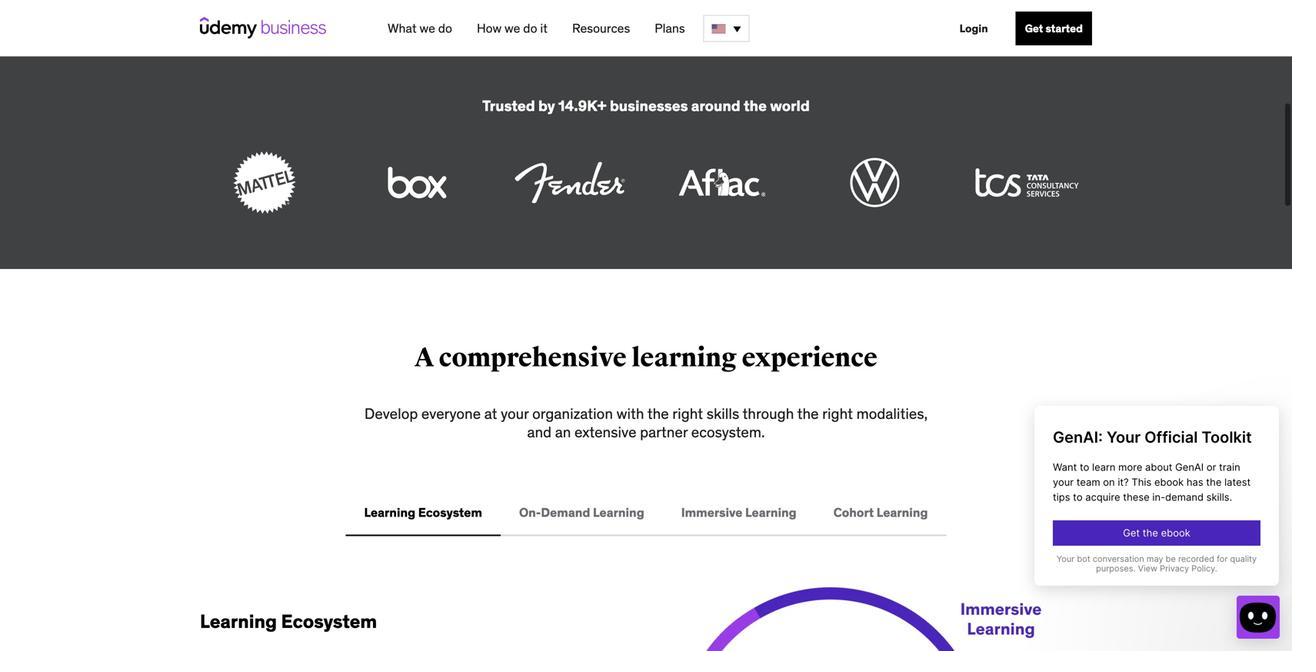 Task type: vqa. For each thing, say whether or not it's contained in the screenshot.
[Virtual event] How Walmart is Building a Skills-Based Organization
no



Task type: locate. For each thing, give the bounding box(es) containing it.
0 vertical spatial ecosystem
[[418, 505, 482, 521]]

1 right from the left
[[673, 405, 703, 423]]

0 vertical spatial learning ecosystem
[[364, 505, 482, 521]]

1 horizontal spatial do
[[523, 20, 537, 36]]

1 vertical spatial ecosystem
[[281, 611, 377, 634]]

do for what we do
[[438, 20, 452, 36]]

develop
[[365, 405, 418, 423]]

learning inside "immersive learning" link
[[746, 505, 797, 521]]

the left world
[[744, 96, 767, 115]]

menu navigation
[[375, 0, 1093, 57]]

1 horizontal spatial we
[[505, 20, 520, 36]]

the right with
[[648, 405, 669, 423]]

the
[[744, 96, 767, 115], [648, 405, 669, 423], [798, 405, 819, 423]]

the right 'through'
[[798, 405, 819, 423]]

0 horizontal spatial do
[[438, 20, 452, 36]]

develop everyone at your organization with the right skills through the right modalities, and an extensive partner ecosystem.
[[365, 405, 928, 442]]

learning ecosystem
[[364, 505, 482, 521], [200, 611, 377, 634]]

1 do from the left
[[438, 20, 452, 36]]

right left skills on the bottom right of the page
[[673, 405, 703, 423]]

2 we from the left
[[505, 20, 520, 36]]

ecosystem
[[418, 505, 482, 521], [281, 611, 377, 634]]

1 we from the left
[[420, 20, 435, 36]]

cohort learning link
[[815, 491, 947, 537]]

by
[[539, 96, 555, 115]]

get started link
[[1016, 12, 1093, 45]]

what we do button
[[382, 15, 459, 42]]

on-demand learning
[[519, 505, 645, 521]]

we
[[420, 20, 435, 36], [505, 20, 520, 36]]

on-demand learning link
[[501, 491, 663, 537]]

do right what
[[438, 20, 452, 36]]

learning
[[364, 505, 416, 521], [593, 505, 645, 521], [746, 505, 797, 521], [877, 505, 928, 521], [200, 611, 277, 634]]

extensive
[[575, 423, 637, 442]]

what
[[388, 20, 417, 36]]

1 horizontal spatial ecosystem
[[418, 505, 482, 521]]

immersive learning
[[682, 505, 797, 521]]

it
[[540, 20, 548, 36]]

login
[[960, 22, 989, 35]]

experience
[[742, 342, 878, 374]]

how we do it button
[[471, 15, 554, 42]]

right
[[673, 405, 703, 423], [823, 405, 853, 423]]

a
[[415, 342, 434, 374]]

we right how
[[505, 20, 520, 36]]

do left it
[[523, 20, 537, 36]]

what we do
[[388, 20, 452, 36]]

0 horizontal spatial right
[[673, 405, 703, 423]]

0 horizontal spatial the
[[648, 405, 669, 423]]

tab list
[[200, 491, 1093, 537]]

we right what
[[420, 20, 435, 36]]

do
[[438, 20, 452, 36], [523, 20, 537, 36]]

right left modalities,
[[823, 405, 853, 423]]

get started
[[1025, 22, 1083, 35]]

0 horizontal spatial we
[[420, 20, 435, 36]]

we for how
[[505, 20, 520, 36]]

1 horizontal spatial the
[[744, 96, 767, 115]]

learning inside cohort learning "link"
[[877, 505, 928, 521]]

demand
[[541, 505, 591, 521]]

with
[[617, 405, 644, 423]]

on-
[[519, 505, 541, 521]]

0 horizontal spatial ecosystem
[[281, 611, 377, 634]]

2 do from the left
[[523, 20, 537, 36]]

tab list containing learning ecosystem
[[200, 491, 1093, 537]]

partner
[[640, 423, 688, 442]]

1 vertical spatial learning ecosystem
[[200, 611, 377, 634]]

1 horizontal spatial right
[[823, 405, 853, 423]]

organization
[[533, 405, 613, 423]]

how
[[477, 20, 502, 36]]

ecosystem.
[[692, 423, 765, 442]]



Task type: describe. For each thing, give the bounding box(es) containing it.
through
[[743, 405, 794, 423]]

trusted by 14.9k+ businesses around the world
[[482, 96, 810, 115]]

we for what
[[420, 20, 435, 36]]

skills
[[707, 405, 740, 423]]

trusted
[[482, 96, 535, 115]]

learning
[[632, 342, 737, 374]]

cohort
[[834, 505, 874, 521]]

14.9k+
[[559, 96, 607, 115]]

learning ecosystem link
[[346, 491, 501, 537]]

immersive learning link
[[663, 491, 815, 537]]

plans
[[655, 20, 685, 36]]

resources button
[[566, 15, 637, 42]]

login button
[[951, 12, 998, 45]]

learning inside learning ecosystem 'link'
[[364, 505, 416, 521]]

udemy business image
[[200, 17, 326, 38]]

learning ecosystem inside learning ecosystem 'link'
[[364, 505, 482, 521]]

learning inside on-demand learning link
[[593, 505, 645, 521]]

resources
[[572, 20, 630, 36]]

your
[[501, 405, 529, 423]]

businesses
[[610, 96, 688, 115]]

do for how we do it
[[523, 20, 537, 36]]

world
[[770, 96, 810, 115]]

an
[[555, 423, 571, 442]]

modalities,
[[857, 405, 928, 423]]

and
[[527, 423, 552, 442]]

2 right from the left
[[823, 405, 853, 423]]

2 horizontal spatial the
[[798, 405, 819, 423]]

plans button
[[649, 15, 691, 42]]

a comprehensive learning experience
[[415, 342, 878, 374]]

immersive
[[682, 505, 743, 521]]

started
[[1046, 22, 1083, 35]]

at
[[485, 405, 497, 423]]

get
[[1025, 22, 1044, 35]]

cohort learning
[[834, 505, 928, 521]]

how we do it
[[477, 20, 548, 36]]

ecosystem inside 'link'
[[418, 505, 482, 521]]

comprehensive
[[439, 342, 627, 374]]

around
[[692, 96, 741, 115]]

everyone
[[422, 405, 481, 423]]



